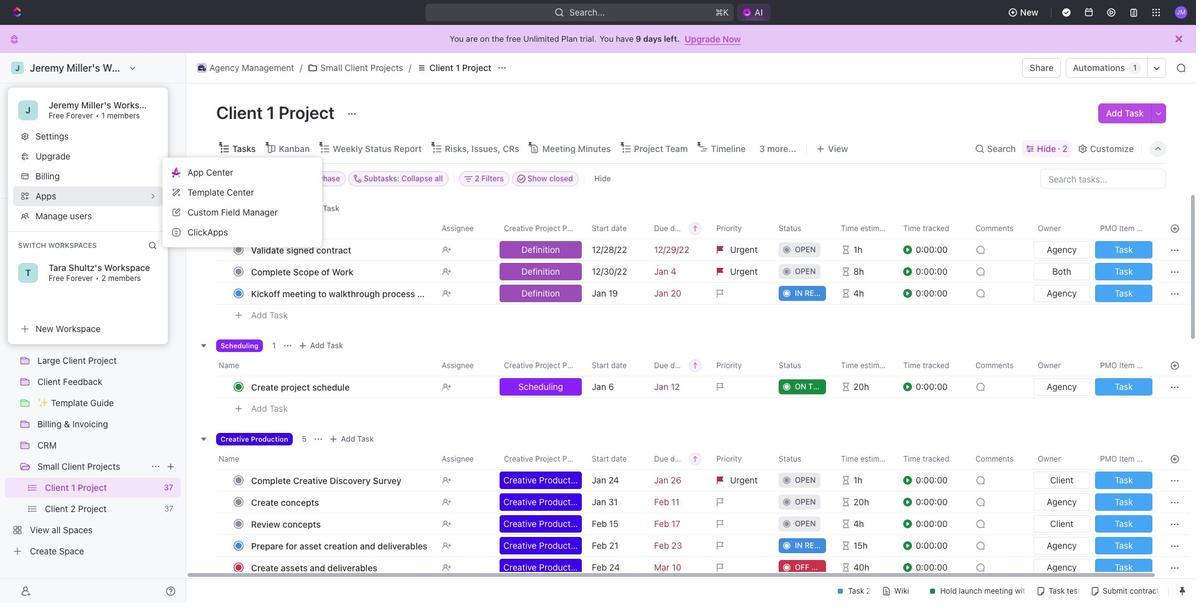 Task type: locate. For each thing, give the bounding box(es) containing it.
task
[[1126, 108, 1144, 118], [323, 204, 340, 213], [270, 310, 288, 320], [327, 341, 343, 350], [270, 403, 288, 414], [358, 434, 374, 444]]

review concepts
[[251, 519, 321, 530]]

0 vertical spatial creative
[[221, 435, 249, 443]]

creative up create concepts in the bottom left of the page
[[293, 475, 328, 486]]

add up "discovery"
[[341, 434, 355, 444]]

and right the creation
[[360, 541, 376, 551]]

0 vertical spatial projects
[[371, 62, 403, 73]]

free forever up 'settings' button
[[49, 111, 93, 120]]

0 vertical spatial center
[[206, 167, 233, 178]]

1 vertical spatial small
[[37, 461, 59, 472]]

agency management
[[209, 62, 294, 73]]

deliverables down the creation
[[328, 563, 378, 573]]

contract
[[317, 245, 351, 255]]

new inside button
[[1021, 7, 1039, 17]]

scope
[[293, 266, 319, 277]]

you
[[450, 34, 464, 44], [600, 34, 614, 44]]

add task button up customize
[[1099, 103, 1152, 123]]

complete for complete creative discovery survey
[[251, 475, 291, 486]]

process
[[383, 288, 415, 299]]

1 forever from the top
[[66, 111, 93, 120]]

0 vertical spatial jeremy
[[30, 62, 64, 74]]

2 down tara shultz's workspace
[[101, 274, 106, 283]]

miller's for jeremy miller's workspace, , element in the sidebar navigation
[[67, 62, 100, 74]]

upgrade down settings
[[36, 151, 70, 161]]

1
[[456, 62, 460, 73], [1134, 63, 1138, 72], [267, 102, 275, 123], [101, 111, 105, 120], [272, 341, 276, 350]]

hide down minutes
[[595, 174, 611, 183]]

0 vertical spatial members
[[107, 111, 140, 120]]

0 vertical spatial free forever
[[49, 111, 93, 120]]

new for new
[[1021, 7, 1039, 17]]

workspace
[[103, 62, 154, 74], [114, 100, 159, 110], [104, 262, 150, 273], [56, 324, 101, 334]]

0 vertical spatial jeremy miller's workspace
[[30, 62, 154, 74]]

kickoff meeting to walkthrough process with client
[[251, 288, 460, 299]]

production
[[251, 435, 288, 443]]

hide for hide 2
[[1038, 143, 1057, 154]]

miller's inside sidebar navigation
[[67, 62, 100, 74]]

report
[[394, 143, 422, 154]]

1 horizontal spatial j
[[25, 105, 31, 115]]

add
[[1107, 108, 1123, 118], [307, 204, 321, 213], [251, 310, 267, 320], [310, 341, 325, 350], [251, 403, 267, 414], [341, 434, 355, 444]]

unlimited
[[524, 34, 560, 44]]

0 vertical spatial concepts
[[281, 497, 319, 508]]

members for shultz's
[[108, 274, 141, 283]]

add up the creative production
[[251, 403, 267, 414]]

1 vertical spatial deliverables
[[328, 563, 378, 573]]

2 free from the top
[[49, 274, 64, 283]]

1 horizontal spatial /
[[409, 62, 412, 73]]

workspace up home link
[[103, 62, 154, 74]]

2 create from the top
[[251, 497, 279, 508]]

review concepts link
[[248, 515, 432, 533]]

survey
[[373, 475, 402, 486]]

free forever
[[49, 111, 93, 120], [49, 274, 93, 283]]

1 horizontal spatial 2
[[1063, 143, 1068, 154]]

1 vertical spatial small client projects link
[[37, 457, 146, 477]]

prepare
[[251, 541, 284, 551]]

1 horizontal spatial small
[[321, 62, 343, 73]]

1 vertical spatial 2
[[101, 274, 106, 283]]

manage users
[[36, 211, 92, 221]]

of
[[322, 266, 330, 277]]

1 vertical spatial center
[[227, 187, 254, 198]]

1 vertical spatial free forever
[[49, 274, 93, 283]]

add task up "discovery"
[[341, 434, 374, 444]]

create for create concepts
[[251, 497, 279, 508]]

add up customize
[[1107, 108, 1123, 118]]

1 vertical spatial jeremy miller's workspace
[[49, 100, 159, 110]]

search
[[988, 143, 1017, 154]]

complete up create concepts in the bottom left of the page
[[251, 475, 291, 486]]

1 horizontal spatial small client projects
[[321, 62, 403, 73]]

0 vertical spatial small
[[321, 62, 343, 73]]

billing button
[[13, 166, 163, 186]]

0 horizontal spatial you
[[450, 34, 464, 44]]

0 horizontal spatial small client projects
[[37, 461, 120, 472]]

review
[[251, 519, 281, 530]]

add down kickoff
[[251, 310, 267, 320]]

on
[[480, 34, 490, 44]]

creative
[[221, 435, 249, 443], [293, 475, 328, 486]]

hide right search
[[1038, 143, 1057, 154]]

add task button up production
[[246, 401, 293, 416]]

hide 2
[[1038, 143, 1068, 154]]

jeremy miller's workspace up home link
[[30, 62, 154, 74]]

0 vertical spatial forever
[[66, 111, 93, 120]]

free up settings
[[49, 111, 64, 120]]

1 horizontal spatial upgrade
[[685, 33, 721, 44]]

0 vertical spatial hide
[[1038, 143, 1057, 154]]

2 / from the left
[[409, 62, 412, 73]]

client inside tree
[[62, 461, 85, 472]]

0 vertical spatial complete
[[251, 266, 291, 277]]

1 horizontal spatial project
[[462, 62, 492, 73]]

1 horizontal spatial hide
[[1038, 143, 1057, 154]]

scheduling
[[221, 342, 259, 350]]

agency management link
[[194, 60, 298, 75]]

project down are on the left of page
[[462, 62, 492, 73]]

0 vertical spatial project
[[462, 62, 492, 73]]

0 horizontal spatial small
[[37, 461, 59, 472]]

0 horizontal spatial client 1 project
[[216, 102, 339, 123]]

hide inside button
[[595, 174, 611, 183]]

client 1 project inside client 1 project link
[[430, 62, 492, 73]]

risks, issues, crs
[[445, 143, 520, 154]]

free for tara
[[49, 274, 64, 283]]

projects inside tree
[[87, 461, 120, 472]]

creative production
[[221, 435, 288, 443]]

task down kickoff
[[270, 310, 288, 320]]

and down asset
[[310, 563, 325, 573]]

jeremy up home
[[30, 62, 64, 74]]

projects
[[371, 62, 403, 73], [87, 461, 120, 472]]

1 horizontal spatial client 1 project
[[430, 62, 492, 73]]

members down home link
[[107, 111, 140, 120]]

jeremy up inbox
[[49, 100, 79, 110]]

center for template center
[[227, 187, 254, 198]]

add up schedule
[[310, 341, 325, 350]]

project team link
[[632, 140, 688, 157]]

validate signed contract
[[251, 245, 351, 255]]

add up validate signed contract
[[307, 204, 321, 213]]

1 vertical spatial concepts
[[283, 519, 321, 530]]

task down project
[[270, 403, 288, 414]]

2 complete from the top
[[251, 475, 291, 486]]

client 1 project up kanban link
[[216, 102, 339, 123]]

1 vertical spatial members
[[108, 274, 141, 283]]

create
[[251, 382, 279, 392], [251, 497, 279, 508], [251, 563, 279, 573]]

/
[[300, 62, 303, 73], [409, 62, 412, 73]]

sidebar navigation
[[0, 53, 186, 603]]

9
[[636, 34, 642, 44]]

you left have
[[600, 34, 614, 44]]

with
[[418, 288, 435, 299]]

miller's up home link
[[67, 62, 100, 74]]

add for add task button over production
[[251, 403, 267, 414]]

0 horizontal spatial 2
[[101, 274, 106, 283]]

2 forever from the top
[[66, 274, 93, 283]]

client 1 project down are on the left of page
[[430, 62, 492, 73]]

forever for shultz's
[[66, 274, 93, 283]]

inbox
[[30, 114, 52, 125]]

0 vertical spatial and
[[360, 541, 376, 551]]

weekly status report
[[333, 143, 422, 154]]

/ right management
[[300, 62, 303, 73]]

assets
[[281, 563, 308, 573]]

0 horizontal spatial new
[[36, 324, 53, 334]]

clickapps button
[[168, 223, 317, 242]]

client 1 project
[[430, 62, 492, 73], [216, 102, 339, 123]]

free forever down tara
[[49, 274, 93, 283]]

minutes
[[578, 143, 611, 154]]

free
[[49, 111, 64, 120], [49, 274, 64, 283]]

0 vertical spatial create
[[251, 382, 279, 392]]

0 vertical spatial miller's
[[67, 62, 100, 74]]

0 vertical spatial j
[[15, 63, 20, 73]]

switch
[[18, 241, 46, 249]]

1 vertical spatial new
[[36, 324, 53, 334]]

1 complete from the top
[[251, 266, 291, 277]]

miller's up '1 members'
[[81, 100, 111, 110]]

manager
[[243, 207, 278, 218]]

left.
[[664, 34, 680, 44]]

center up definition
[[227, 187, 254, 198]]

new inside button
[[36, 324, 53, 334]]

create concepts link
[[248, 493, 432, 511]]

create up review
[[251, 497, 279, 508]]

0 horizontal spatial small client projects link
[[37, 457, 146, 477]]

add for add task button above contract
[[307, 204, 321, 213]]

create project schedule
[[251, 382, 350, 392]]

0 horizontal spatial projects
[[87, 461, 120, 472]]

task up customize
[[1126, 108, 1144, 118]]

task for add task button above customize
[[1126, 108, 1144, 118]]

forever for miller's
[[66, 111, 93, 120]]

workspace down shultz's
[[56, 324, 101, 334]]

task up contract
[[323, 204, 340, 213]]

create concepts
[[251, 497, 319, 508]]

validate signed contract link
[[248, 241, 432, 259]]

1 vertical spatial upgrade
[[36, 151, 70, 161]]

have
[[616, 34, 634, 44]]

j inside sidebar navigation
[[15, 63, 20, 73]]

1 vertical spatial j
[[25, 105, 31, 115]]

upgrade left now
[[685, 33, 721, 44]]

project left team
[[634, 143, 664, 154]]

new for new workspace
[[36, 324, 53, 334]]

1 vertical spatial creative
[[293, 475, 328, 486]]

miller's for bottom jeremy miller's workspace, , element
[[81, 100, 111, 110]]

0 vertical spatial new
[[1021, 7, 1039, 17]]

1 vertical spatial forever
[[66, 274, 93, 283]]

billing
[[36, 171, 60, 181]]

0 horizontal spatial project
[[279, 102, 335, 123]]

members down tara shultz's workspace
[[108, 274, 141, 283]]

center inside template center button
[[227, 187, 254, 198]]

/ left client 1 project link
[[409, 62, 412, 73]]

center inside app center button
[[206, 167, 233, 178]]

project up kanban
[[279, 102, 335, 123]]

complete for complete scope of work
[[251, 266, 291, 277]]

work
[[332, 266, 354, 277]]

forever down home link
[[66, 111, 93, 120]]

new down tara shultz's workspace, , element
[[36, 324, 53, 334]]

create down prepare
[[251, 563, 279, 573]]

home link
[[5, 89, 181, 108]]

complete creative discovery survey
[[251, 475, 402, 486]]

0 horizontal spatial /
[[300, 62, 303, 73]]

plan
[[562, 34, 578, 44]]

1 horizontal spatial new
[[1021, 7, 1039, 17]]

prepare for asset creation and deliverables link
[[248, 537, 432, 555]]

1 vertical spatial projects
[[87, 461, 120, 472]]

3 create from the top
[[251, 563, 279, 573]]

agency
[[209, 62, 240, 73]]

small client projects link
[[305, 60, 407, 75], [37, 457, 146, 477]]

creative left production
[[221, 435, 249, 443]]

small client projects tree
[[5, 245, 181, 562]]

concepts up asset
[[283, 519, 321, 530]]

jeremy miller's workspace, , element
[[11, 62, 24, 74], [18, 100, 38, 120]]

1 vertical spatial free
[[49, 274, 64, 283]]

1 free forever from the top
[[49, 111, 93, 120]]

1 horizontal spatial you
[[600, 34, 614, 44]]

0 vertical spatial client 1 project
[[430, 62, 492, 73]]

1 free from the top
[[49, 111, 64, 120]]

add for add task button above customize
[[1107, 108, 1123, 118]]

complete down the validate
[[251, 266, 291, 277]]

center up the "template center"
[[206, 167, 233, 178]]

0 horizontal spatial hide
[[595, 174, 611, 183]]

add task button up "discovery"
[[326, 432, 379, 447]]

1 vertical spatial complete
[[251, 475, 291, 486]]

1 horizontal spatial small client projects link
[[305, 60, 407, 75]]

0 horizontal spatial creative
[[221, 435, 249, 443]]

client
[[345, 62, 368, 73], [430, 62, 454, 73], [216, 102, 263, 123], [62, 461, 85, 472]]

1 vertical spatial and
[[310, 563, 325, 573]]

0 vertical spatial free
[[49, 111, 64, 120]]

0 vertical spatial jeremy miller's workspace, , element
[[11, 62, 24, 74]]

1 vertical spatial create
[[251, 497, 279, 508]]

status
[[365, 143, 392, 154]]

custom field manager button
[[168, 203, 317, 223]]

task up "discovery"
[[358, 434, 374, 444]]

1 vertical spatial small client projects
[[37, 461, 120, 472]]

you left are on the left of page
[[450, 34, 464, 44]]

for
[[286, 541, 297, 551]]

2 left the customize button
[[1063, 143, 1068, 154]]

project
[[281, 382, 310, 392]]

1 create from the top
[[251, 382, 279, 392]]

concepts up review concepts
[[281, 497, 319, 508]]

create left project
[[251, 382, 279, 392]]

0 horizontal spatial j
[[15, 63, 20, 73]]

2 vertical spatial create
[[251, 563, 279, 573]]

2 vertical spatial project
[[634, 143, 664, 154]]

jeremy inside sidebar navigation
[[30, 62, 64, 74]]

workspace up 2 members
[[104, 262, 150, 273]]

app
[[188, 167, 204, 178]]

1 horizontal spatial deliverables
[[378, 541, 428, 551]]

deliverables right the creation
[[378, 541, 428, 551]]

trial.
[[580, 34, 597, 44]]

small inside tree
[[37, 461, 59, 472]]

definition
[[221, 205, 254, 213]]

2 free forever from the top
[[49, 274, 93, 283]]

switch workspaces
[[18, 241, 97, 249]]

t
[[25, 267, 31, 278]]

1 vertical spatial miller's
[[81, 100, 111, 110]]

upgrade now link
[[685, 33, 741, 44]]

jeremy miller's workspace up '1 members'
[[49, 100, 159, 110]]

free down tara
[[49, 274, 64, 283]]

project
[[462, 62, 492, 73], [279, 102, 335, 123], [634, 143, 664, 154]]

upgrade inside button
[[36, 151, 70, 161]]

1 vertical spatial hide
[[595, 174, 611, 183]]

0 horizontal spatial upgrade
[[36, 151, 70, 161]]

0 vertical spatial deliverables
[[378, 541, 428, 551]]

add for add task button below kickoff
[[251, 310, 267, 320]]

forever down shultz's
[[66, 274, 93, 283]]

new up share on the right top of page
[[1021, 7, 1039, 17]]

task for add task button over production
[[270, 403, 288, 414]]



Task type: describe. For each thing, give the bounding box(es) containing it.
Search tasks... text field
[[1042, 170, 1166, 188]]

tasks link
[[230, 140, 256, 157]]

add task up contract
[[307, 204, 340, 213]]

team
[[666, 143, 688, 154]]

small client projects link inside tree
[[37, 457, 146, 477]]

2 you from the left
[[600, 34, 614, 44]]

apps button
[[13, 186, 163, 206]]

create assets and deliverables
[[251, 563, 378, 573]]

prepare for asset creation and deliverables
[[251, 541, 428, 551]]

small client projects inside tree
[[37, 461, 120, 472]]

are
[[466, 34, 478, 44]]

settings button
[[13, 127, 163, 146]]

automations
[[1074, 62, 1126, 73]]

tara shultz's workspace, , element
[[18, 263, 38, 283]]

create assets and deliverables link
[[248, 559, 432, 577]]

risks, issues, crs link
[[443, 140, 520, 157]]

workspace inside sidebar navigation
[[103, 62, 154, 74]]

1 you from the left
[[450, 34, 464, 44]]

schedule
[[312, 382, 350, 392]]

task up schedule
[[327, 341, 343, 350]]

free for jeremy
[[49, 111, 64, 120]]

1 vertical spatial jeremy
[[49, 100, 79, 110]]

dashboards
[[30, 156, 78, 167]]

free forever for tara
[[49, 274, 93, 283]]

j for jeremy miller's workspace, , element in the sidebar navigation
[[15, 63, 20, 73]]

share
[[1030, 62, 1054, 73]]

risks,
[[445, 143, 470, 154]]

workspace inside button
[[56, 324, 101, 334]]

apps
[[36, 191, 56, 201]]

hide for hide
[[595, 174, 611, 183]]

jeremy miller's workspace inside sidebar navigation
[[30, 62, 154, 74]]

add task up production
[[251, 403, 288, 414]]

members for miller's
[[107, 111, 140, 120]]

0 horizontal spatial deliverables
[[328, 563, 378, 573]]

1 vertical spatial project
[[279, 102, 335, 123]]

add task button down kickoff
[[246, 308, 293, 323]]

kanban
[[279, 143, 310, 154]]

concepts for create concepts
[[281, 497, 319, 508]]

asset
[[300, 541, 322, 551]]

center for app center
[[206, 167, 233, 178]]

1 horizontal spatial creative
[[293, 475, 328, 486]]

meeting minutes
[[543, 143, 611, 154]]

free forever for jeremy
[[49, 111, 93, 120]]

1 / from the left
[[300, 62, 303, 73]]

app center button
[[168, 163, 317, 183]]

docs
[[30, 135, 51, 146]]

search button
[[972, 140, 1020, 157]]

complete scope of work link
[[248, 263, 432, 281]]

1 members
[[101, 111, 140, 120]]

settings
[[36, 131, 69, 142]]

share button
[[1023, 58, 1062, 78]]

project team
[[634, 143, 688, 154]]

complete scope of work
[[251, 266, 354, 277]]

upgrade button
[[13, 146, 163, 166]]

create for create project schedule
[[251, 382, 279, 392]]

add task button up contract
[[292, 201, 345, 216]]

walkthrough
[[329, 288, 380, 299]]

timeline link
[[709, 140, 746, 157]]

add task up schedule
[[310, 341, 343, 350]]

inbox link
[[5, 110, 181, 130]]

0 vertical spatial 2
[[1063, 143, 1068, 154]]

create for create assets and deliverables
[[251, 563, 279, 573]]

create project schedule link
[[248, 378, 432, 396]]

custom
[[188, 207, 219, 218]]

meeting
[[543, 143, 576, 154]]

1 vertical spatial jeremy miller's workspace, , element
[[18, 100, 38, 120]]

workspaces
[[48, 241, 97, 249]]

weekly
[[333, 143, 363, 154]]

template
[[188, 187, 225, 198]]

hide button
[[590, 171, 616, 186]]

workspace up '1 members'
[[114, 100, 159, 110]]

customize
[[1091, 143, 1135, 154]]

new workspace
[[36, 324, 101, 334]]

1 horizontal spatial projects
[[371, 62, 403, 73]]

to
[[318, 288, 327, 299]]

favorites
[[10, 209, 43, 218]]

customize button
[[1075, 140, 1138, 157]]

add task down kickoff
[[251, 310, 288, 320]]

tasks
[[233, 143, 256, 154]]

shultz's
[[69, 262, 102, 273]]

clickapps
[[188, 227, 228, 237]]

2 members
[[101, 274, 141, 283]]

template center button
[[168, 183, 317, 203]]

management
[[242, 62, 294, 73]]

signed
[[287, 245, 314, 255]]

the
[[492, 34, 504, 44]]

users
[[70, 211, 92, 221]]

task for add task button below kickoff
[[270, 310, 288, 320]]

add task button up schedule
[[295, 338, 348, 353]]

spaces
[[10, 230, 36, 239]]

add task up customize
[[1107, 108, 1144, 118]]

you are on the free unlimited plan trial. you have 9 days left. upgrade now
[[450, 33, 741, 44]]

task for add task button above contract
[[323, 204, 340, 213]]

j for bottom jeremy miller's workspace, , element
[[25, 105, 31, 115]]

jeremy miller's workspace, , element inside sidebar navigation
[[11, 62, 24, 74]]

client 1 project link
[[414, 60, 495, 75]]

now
[[723, 33, 741, 44]]

1 horizontal spatial and
[[360, 541, 376, 551]]

app center
[[188, 167, 233, 178]]

0 vertical spatial small client projects
[[321, 62, 403, 73]]

weekly status report link
[[331, 140, 422, 157]]

concepts for review concepts
[[283, 519, 321, 530]]

home
[[30, 93, 54, 103]]

2 horizontal spatial project
[[634, 143, 664, 154]]

search...
[[570, 7, 605, 17]]

dashboards link
[[5, 152, 181, 172]]

new button
[[1003, 2, 1047, 22]]

0 horizontal spatial and
[[310, 563, 325, 573]]

issues,
[[472, 143, 501, 154]]

validate
[[251, 245, 284, 255]]

business time image
[[198, 65, 206, 71]]

0 vertical spatial small client projects link
[[305, 60, 407, 75]]

crs
[[503, 143, 520, 154]]

free
[[506, 34, 521, 44]]

kickoff meeting to walkthrough process with client link
[[248, 285, 460, 303]]

0 vertical spatial upgrade
[[685, 33, 721, 44]]

new workspace button
[[13, 319, 163, 339]]

favorites button
[[5, 206, 55, 221]]

tara
[[49, 262, 66, 273]]

1 vertical spatial client 1 project
[[216, 102, 339, 123]]



Task type: vqa. For each thing, say whether or not it's contained in the screenshot.
'asset' in the bottom left of the page
yes



